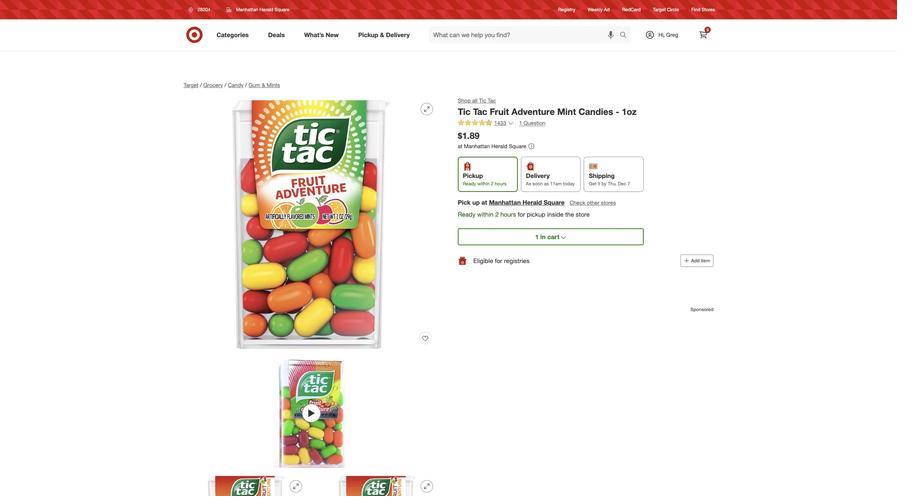 Task type: locate. For each thing, give the bounding box(es) containing it.
at
[[458, 143, 463, 150], [482, 199, 488, 207]]

2 / from the left
[[225, 82, 227, 88]]

1 vertical spatial 1
[[536, 233, 539, 241]]

circle
[[668, 7, 680, 13]]

target for target / grocery / candy / gum & mints
[[184, 82, 199, 88]]

target left grocery link
[[184, 82, 199, 88]]

ready down the pick
[[458, 211, 476, 219]]

pickup right new
[[358, 31, 379, 39]]

0 horizontal spatial target
[[184, 82, 199, 88]]

1 vertical spatial target
[[184, 82, 199, 88]]

herald down 1433
[[492, 143, 508, 150]]

1 horizontal spatial tic
[[479, 97, 487, 104]]

tic tac fruit adventure mint candies - 1oz, 4 of 11 image
[[315, 475, 440, 497]]

-
[[616, 106, 620, 117]]

1 vertical spatial pickup
[[463, 172, 483, 180]]

0 vertical spatial manhattan
[[236, 7, 258, 12]]

0 vertical spatial delivery
[[386, 31, 410, 39]]

1 horizontal spatial tac
[[488, 97, 496, 104]]

3 / from the left
[[245, 82, 247, 88]]

What can we help you find? suggestions appear below search field
[[429, 26, 622, 43]]

within down up
[[478, 211, 494, 219]]

for
[[518, 211, 526, 219], [495, 257, 503, 265]]

0 horizontal spatial herald
[[260, 7, 273, 12]]

find stores
[[692, 7, 716, 13]]

0 vertical spatial 1
[[519, 120, 523, 126]]

1 question
[[519, 120, 546, 126]]

what's
[[304, 31, 324, 39]]

1 left question
[[519, 120, 523, 126]]

/ left gum
[[245, 82, 247, 88]]

manhattan up categories link
[[236, 7, 258, 12]]

1 left "in"
[[536, 233, 539, 241]]

herald up pickup
[[523, 199, 542, 207]]

target left circle on the top right of the page
[[654, 7, 666, 13]]

1 horizontal spatial at
[[482, 199, 488, 207]]

for right eligible
[[495, 257, 503, 265]]

1 horizontal spatial pickup
[[463, 172, 483, 180]]

0 vertical spatial hours
[[495, 181, 507, 187]]

1 horizontal spatial herald
[[492, 143, 508, 150]]

today
[[564, 181, 575, 187]]

pickup & delivery link
[[352, 26, 420, 43]]

delivery
[[386, 31, 410, 39], [526, 172, 550, 180]]

0 horizontal spatial /
[[200, 82, 202, 88]]

0 horizontal spatial tic
[[458, 106, 471, 117]]

2 horizontal spatial /
[[245, 82, 247, 88]]

add item
[[692, 258, 711, 264]]

2 horizontal spatial square
[[544, 199, 565, 207]]

what's new
[[304, 31, 339, 39]]

tic tac fruit adventure mint candies - 1oz, 3 of 11 image
[[184, 475, 309, 497]]

2 horizontal spatial herald
[[523, 199, 542, 207]]

within
[[478, 181, 490, 187], [478, 211, 494, 219]]

$1.89
[[458, 130, 480, 141]]

0 horizontal spatial square
[[275, 7, 290, 12]]

eligible
[[474, 257, 494, 265]]

1 vertical spatial manhattan
[[464, 143, 490, 150]]

ready up the pick
[[463, 181, 476, 187]]

in
[[541, 233, 546, 241]]

0 vertical spatial tic
[[479, 97, 487, 104]]

hours
[[495, 181, 507, 187], [501, 211, 516, 219]]

0 vertical spatial &
[[380, 31, 385, 39]]

inside
[[548, 211, 564, 219]]

1 for 1 in cart
[[536, 233, 539, 241]]

all
[[473, 97, 478, 104]]

square inside manhattan herald square dropdown button
[[275, 7, 290, 12]]

redcard link
[[623, 6, 641, 13]]

1 vertical spatial at
[[482, 199, 488, 207]]

square down 1 question "link"
[[509, 143, 527, 150]]

2 down the pick up at manhattan herald square
[[496, 211, 499, 219]]

check other stores
[[570, 200, 616, 206]]

0 horizontal spatial 2
[[491, 181, 494, 187]]

target / grocery / candy / gum & mints
[[184, 82, 280, 88]]

2 up the pick up at manhattan herald square
[[491, 181, 494, 187]]

0 vertical spatial herald
[[260, 7, 273, 12]]

/ left candy
[[225, 82, 227, 88]]

gum & mints link
[[249, 82, 280, 88]]

categories link
[[210, 26, 259, 43]]

0 horizontal spatial delivery
[[386, 31, 410, 39]]

hours up the pick up at manhattan herald square
[[495, 181, 507, 187]]

1 vertical spatial within
[[478, 211, 494, 219]]

0 horizontal spatial pickup
[[358, 31, 379, 39]]

1 vertical spatial tic
[[458, 106, 471, 117]]

get
[[589, 181, 597, 187]]

1 vertical spatial tac
[[473, 106, 488, 117]]

herald up deals
[[260, 7, 273, 12]]

1 vertical spatial herald
[[492, 143, 508, 150]]

registries
[[504, 257, 530, 265]]

within inside pickup ready within 2 hours
[[478, 181, 490, 187]]

by
[[602, 181, 607, 187]]

manhattan
[[236, 7, 258, 12], [464, 143, 490, 150], [489, 199, 521, 207]]

1 horizontal spatial target
[[654, 7, 666, 13]]

tac
[[488, 97, 496, 104], [473, 106, 488, 117]]

other
[[587, 200, 600, 206]]

0 vertical spatial tac
[[488, 97, 496, 104]]

what's new link
[[298, 26, 349, 43]]

pickup
[[358, 31, 379, 39], [463, 172, 483, 180]]

gum
[[249, 82, 260, 88]]

1 horizontal spatial 2
[[496, 211, 499, 219]]

/ right target link
[[200, 82, 202, 88]]

weekly ad
[[588, 7, 610, 13]]

0 horizontal spatial at
[[458, 143, 463, 150]]

0 vertical spatial ready
[[463, 181, 476, 187]]

hours down the pick up at manhattan herald square
[[501, 211, 516, 219]]

1 vertical spatial 2
[[496, 211, 499, 219]]

target
[[654, 7, 666, 13], [184, 82, 199, 88]]

tic down shop
[[458, 106, 471, 117]]

manhattan herald square
[[236, 7, 290, 12]]

0 vertical spatial pickup
[[358, 31, 379, 39]]

at down $1.89
[[458, 143, 463, 150]]

ready
[[463, 181, 476, 187], [458, 211, 476, 219]]

1 inside "link"
[[519, 120, 523, 126]]

pickup up up
[[463, 172, 483, 180]]

0 vertical spatial 2
[[491, 181, 494, 187]]

at right up
[[482, 199, 488, 207]]

0 horizontal spatial &
[[262, 82, 265, 88]]

0 vertical spatial target
[[654, 7, 666, 13]]

2 vertical spatial manhattan
[[489, 199, 521, 207]]

0 horizontal spatial 1
[[519, 120, 523, 126]]

1oz
[[622, 106, 637, 117]]

deals link
[[262, 26, 295, 43]]

1 horizontal spatial square
[[509, 143, 527, 150]]

square up inside
[[544, 199, 565, 207]]

0 vertical spatial square
[[275, 7, 290, 12]]

1 vertical spatial for
[[495, 257, 503, 265]]

1 horizontal spatial /
[[225, 82, 227, 88]]

1 horizontal spatial for
[[518, 211, 526, 219]]

1 vertical spatial delivery
[[526, 172, 550, 180]]

candy
[[228, 82, 244, 88]]

tic
[[479, 97, 487, 104], [458, 106, 471, 117]]

mints
[[267, 82, 280, 88]]

1 within from the top
[[478, 181, 490, 187]]

ready within 2 hours for pickup inside the store
[[458, 211, 590, 219]]

manhattan down $1.89
[[464, 143, 490, 150]]

categories
[[217, 31, 249, 39]]

manhattan up ready within 2 hours for pickup inside the store on the right top of page
[[489, 199, 521, 207]]

pickup inside pickup ready within 2 hours
[[463, 172, 483, 180]]

&
[[380, 31, 385, 39], [262, 82, 265, 88]]

tac up fruit
[[488, 97, 496, 104]]

shop all tic tac tic tac fruit adventure mint candies - 1oz
[[458, 97, 637, 117]]

dec
[[618, 181, 627, 187]]

/
[[200, 82, 202, 88], [225, 82, 227, 88], [245, 82, 247, 88]]

0 horizontal spatial tac
[[473, 106, 488, 117]]

1 horizontal spatial 1
[[536, 233, 539, 241]]

tac down all
[[473, 106, 488, 117]]

hi, greg
[[659, 31, 679, 38]]

search
[[617, 32, 635, 39]]

manhattan herald square button
[[489, 199, 565, 207]]

target inside target circle link
[[654, 7, 666, 13]]

square up deals link
[[275, 7, 290, 12]]

1 horizontal spatial delivery
[[526, 172, 550, 180]]

0 vertical spatial within
[[478, 181, 490, 187]]

question
[[524, 120, 546, 126]]

1 vertical spatial &
[[262, 82, 265, 88]]

within up up
[[478, 181, 490, 187]]

tic right all
[[479, 97, 487, 104]]

target link
[[184, 82, 199, 88]]

for down manhattan herald square button
[[518, 211, 526, 219]]

2
[[491, 181, 494, 187], [496, 211, 499, 219]]



Task type: describe. For each thing, give the bounding box(es) containing it.
1 horizontal spatial &
[[380, 31, 385, 39]]

2 inside pickup ready within 2 hours
[[491, 181, 494, 187]]

1 vertical spatial hours
[[501, 211, 516, 219]]

store
[[576, 211, 590, 219]]

1433 link
[[458, 119, 514, 128]]

manhattan inside manhattan herald square dropdown button
[[236, 7, 258, 12]]

28204 button
[[184, 3, 219, 17]]

cart
[[548, 233, 560, 241]]

herald inside dropdown button
[[260, 7, 273, 12]]

28204
[[198, 7, 211, 12]]

add
[[692, 258, 700, 264]]

1 vertical spatial square
[[509, 143, 527, 150]]

as
[[545, 181, 549, 187]]

it
[[598, 181, 601, 187]]

fruit
[[490, 106, 509, 117]]

shop
[[458, 97, 471, 104]]

registry
[[559, 7, 576, 13]]

1 for 1 question
[[519, 120, 523, 126]]

pick up at manhattan herald square
[[458, 199, 565, 207]]

registry link
[[559, 6, 576, 13]]

0 vertical spatial for
[[518, 211, 526, 219]]

tic tac fruit adventure mint candies - 1oz, 1 of 11 image
[[184, 97, 440, 353]]

find
[[692, 7, 701, 13]]

1 in cart for tic tac fruit adventure mint candies - 1oz element
[[536, 233, 560, 241]]

weekly
[[588, 7, 603, 13]]

stores
[[601, 200, 616, 206]]

pickup for ready
[[463, 172, 483, 180]]

add item button
[[681, 255, 714, 268]]

9 link
[[695, 26, 712, 43]]

target circle link
[[654, 6, 680, 13]]

7
[[628, 181, 631, 187]]

1433
[[495, 120, 507, 126]]

candy link
[[228, 82, 244, 88]]

pickup & delivery
[[358, 31, 410, 39]]

mint
[[558, 106, 577, 117]]

thu,
[[608, 181, 617, 187]]

1 / from the left
[[200, 82, 202, 88]]

target circle
[[654, 7, 680, 13]]

check other stores button
[[570, 199, 617, 208]]

the
[[566, 211, 574, 219]]

candies
[[579, 106, 614, 117]]

weekly ad link
[[588, 6, 610, 13]]

pickup for &
[[358, 31, 379, 39]]

up
[[473, 199, 480, 207]]

at manhattan herald square
[[458, 143, 527, 150]]

find stores link
[[692, 6, 716, 13]]

grocery link
[[203, 82, 223, 88]]

search button
[[617, 26, 635, 45]]

manhattan herald square button
[[222, 3, 295, 17]]

2 vertical spatial square
[[544, 199, 565, 207]]

11am
[[551, 181, 562, 187]]

pickup ready within 2 hours
[[463, 172, 507, 187]]

image gallery element
[[184, 97, 440, 497]]

ready inside pickup ready within 2 hours
[[463, 181, 476, 187]]

shipping get it by thu, dec 7
[[589, 172, 631, 187]]

2 within from the top
[[478, 211, 494, 219]]

new
[[326, 31, 339, 39]]

0 horizontal spatial for
[[495, 257, 503, 265]]

deals
[[268, 31, 285, 39]]

pick
[[458, 199, 471, 207]]

redcard
[[623, 7, 641, 13]]

soon
[[533, 181, 543, 187]]

1 question link
[[516, 119, 546, 128]]

1 in cart
[[536, 233, 560, 241]]

tic tac fruit adventure mint candies - 1oz, 2 of 11, play video image
[[184, 359, 440, 469]]

check
[[570, 200, 586, 206]]

hi,
[[659, 31, 665, 38]]

target for target circle
[[654, 7, 666, 13]]

greg
[[667, 31, 679, 38]]

delivery inside delivery as soon as 11am today
[[526, 172, 550, 180]]

eligible for registries
[[474, 257, 530, 265]]

grocery
[[203, 82, 223, 88]]

delivery as soon as 11am today
[[526, 172, 575, 187]]

sponsored
[[691, 307, 714, 313]]

item
[[702, 258, 711, 264]]

2 vertical spatial herald
[[523, 199, 542, 207]]

hours inside pickup ready within 2 hours
[[495, 181, 507, 187]]

as
[[526, 181, 532, 187]]

9
[[707, 28, 709, 32]]

pickup
[[527, 211, 546, 219]]

stores
[[702, 7, 716, 13]]

shipping
[[589, 172, 615, 180]]

0 vertical spatial at
[[458, 143, 463, 150]]

1 vertical spatial ready
[[458, 211, 476, 219]]

adventure
[[512, 106, 555, 117]]

ad
[[604, 7, 610, 13]]



Task type: vqa. For each thing, say whether or not it's contained in the screenshot.


